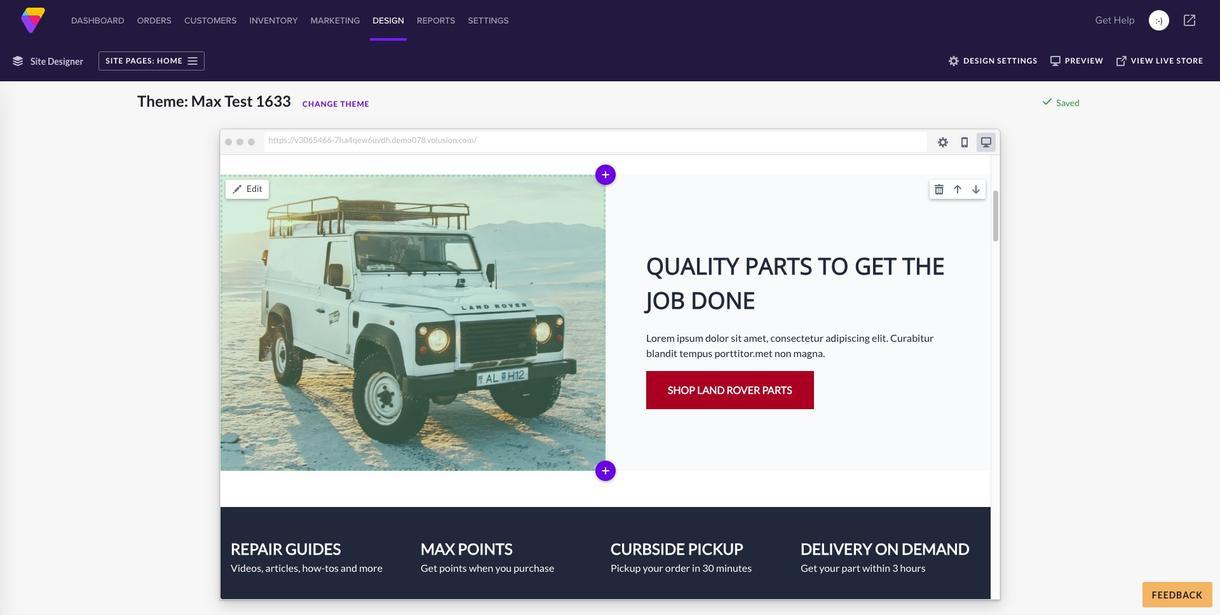 Task type: locate. For each thing, give the bounding box(es) containing it.
settings
[[997, 56, 1038, 65]]

site for site pages: home
[[106, 56, 124, 65]]

0 horizontal spatial site
[[31, 56, 46, 66]]

site inside site pages: home button
[[106, 56, 124, 65]]

change theme
[[303, 99, 370, 109]]

site for site designer
[[31, 56, 46, 66]]

view live store
[[1131, 56, 1204, 65]]

:-) link
[[1149, 10, 1169, 31]]

get help
[[1095, 13, 1135, 27]]

design
[[373, 14, 404, 27]]

orders button
[[135, 0, 174, 41]]

test
[[225, 92, 253, 110]]

feedback button
[[1143, 582, 1213, 608]]

home
[[157, 56, 183, 65]]

dashboard
[[71, 14, 124, 27]]

change
[[303, 99, 338, 109]]

site
[[31, 56, 46, 66], [106, 56, 124, 65]]

view live store button
[[1110, 51, 1210, 71]]

https://v3065466-7ha4qew6uvdh.demo078.volusion.com/
[[269, 135, 477, 145]]

design button
[[370, 0, 407, 41]]

reports button
[[414, 0, 458, 41]]

site left pages:
[[106, 56, 124, 65]]

reports
[[417, 14, 455, 27]]

1 horizontal spatial site
[[106, 56, 124, 65]]

dashboard image
[[20, 8, 46, 33]]

site left designer
[[31, 56, 46, 66]]

feedback
[[1152, 589, 1203, 600]]

inventory
[[249, 14, 298, 27]]

pages:
[[126, 56, 155, 65]]



Task type: vqa. For each thing, say whether or not it's contained in the screenshot.
menu containing Horizontal carousel
no



Task type: describe. For each thing, give the bounding box(es) containing it.
7ha4qew6uvdh.demo078.volusion.com/
[[335, 135, 477, 145]]

design
[[964, 56, 995, 65]]

designer
[[48, 56, 83, 66]]

volusion-logo link
[[20, 8, 46, 33]]

inventory button
[[247, 0, 301, 41]]

site designer
[[31, 56, 83, 66]]

dashboard link
[[69, 0, 127, 41]]

https://v3065466-
[[269, 135, 335, 145]]

preview button
[[1044, 51, 1110, 71]]

marketing button
[[308, 0, 363, 41]]

view
[[1131, 56, 1154, 65]]

theme: max test 1633
[[137, 92, 291, 110]]

settings
[[468, 14, 509, 27]]

theme:
[[137, 92, 188, 110]]

live
[[1156, 56, 1175, 65]]

:-)
[[1156, 14, 1163, 27]]

saved image
[[1042, 97, 1052, 107]]

saved
[[1057, 97, 1080, 108]]

theme
[[340, 99, 370, 109]]

help
[[1114, 13, 1135, 27]]

settings button
[[466, 0, 511, 41]]

design settings
[[964, 56, 1038, 65]]

)
[[1160, 14, 1163, 27]]

orders
[[137, 14, 172, 27]]

site pages: home
[[106, 56, 183, 65]]

site pages: home button
[[99, 51, 204, 71]]

:-
[[1156, 14, 1160, 27]]

1633
[[256, 92, 291, 110]]

marketing
[[311, 14, 360, 27]]

get help link
[[1092, 8, 1139, 33]]

get
[[1095, 13, 1111, 27]]

store
[[1177, 56, 1204, 65]]

customers button
[[182, 0, 239, 41]]

preview
[[1065, 56, 1104, 65]]

customers
[[184, 14, 237, 27]]

design settings button
[[943, 51, 1044, 71]]

max
[[191, 92, 222, 110]]



